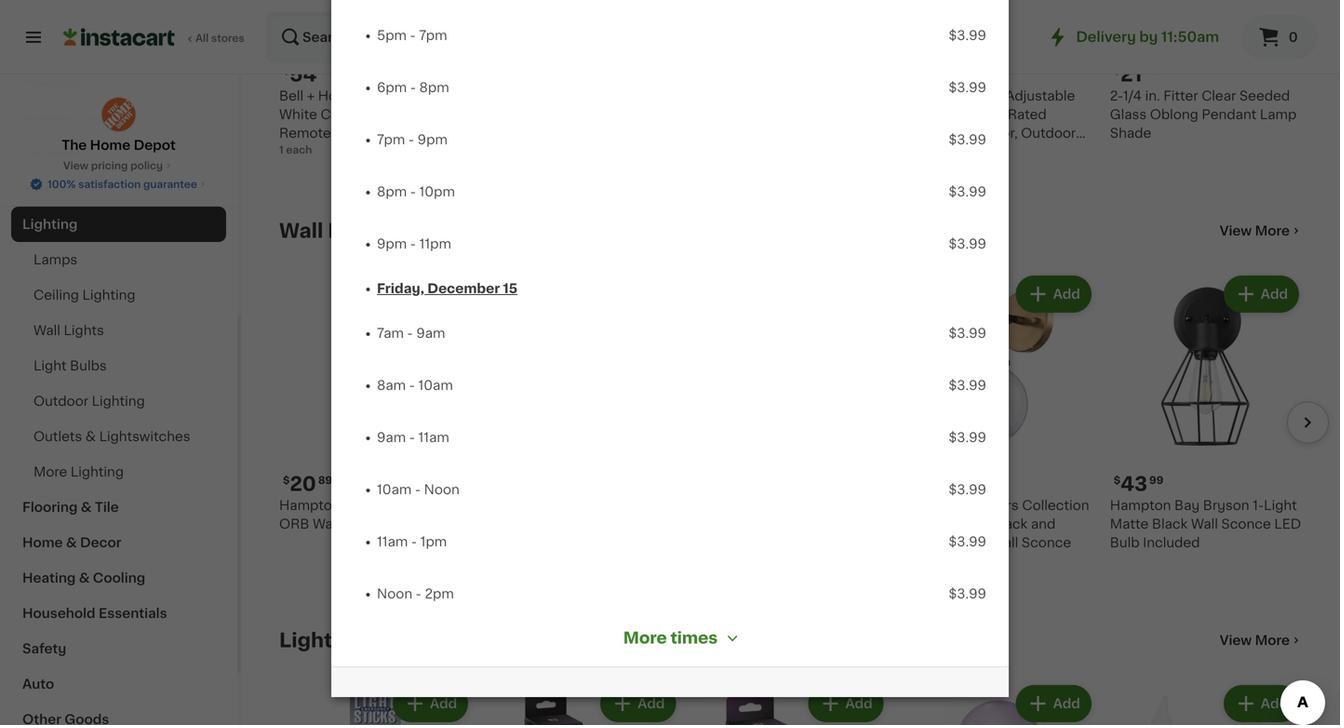 Task type: describe. For each thing, give the bounding box(es) containing it.
1- for 20
[[426, 499, 437, 512]]

1- for 43
[[1253, 499, 1264, 512]]

view pricing policy
[[63, 161, 163, 171]]

by
[[1140, 30, 1158, 44]]

89
[[318, 475, 332, 486]]

remote,
[[279, 127, 335, 140]]

11:50am
[[1162, 30, 1220, 44]]

bryson
[[1204, 499, 1250, 512]]

7pm - 9pm
[[377, 133, 448, 146]]

wall inside home decorators collection 1-light matte black and antique gold wall sconce
[[992, 536, 1019, 549]]

building supplies
[[22, 112, 139, 125]]

rated
[[1008, 108, 1047, 121]]

4
[[976, 90, 984, 103]]

building supplies link
[[11, 101, 226, 136]]

light,
[[368, 127, 405, 140]]

integrated
[[903, 145, 971, 158]]

supplies
[[81, 112, 139, 125]]

satisfaction
[[78, 179, 141, 189]]

hampton bay bryson 1-light matte black wall sconce led bulb included
[[1111, 499, 1302, 549]]

outlets & lightswitches link
[[11, 419, 226, 454]]

december
[[428, 282, 500, 295]]

lamps link
[[11, 242, 226, 277]]

bay for 43
[[1175, 499, 1200, 512]]

$3.99 for 11pm
[[949, 237, 987, 250]]

1 horizontal spatial 9am
[[416, 327, 445, 340]]

light inside halo hlb 4 in. adjustable cct canless ic rated dimmable indoor, outdoor integrated led recessed light kit
[[903, 164, 936, 177]]

- for 1pm
[[411, 535, 417, 548]]

2pm
[[425, 587, 454, 601]]

100%
[[48, 179, 76, 189]]

light inside hampton bay bryson 1-light matte black wall sconce led bulb included
[[1264, 499, 1298, 512]]

with inside hampton bay ashurst 1-light orb wall sconce with switch
[[396, 518, 424, 531]]

1 vertical spatial light bulbs
[[279, 631, 396, 650]]

guarantee
[[143, 179, 197, 189]]

1- inside home decorators collection 1-light matte black and antique gold wall sconce
[[903, 518, 914, 531]]

ceiling lighting
[[34, 289, 136, 302]]

sconce inside home decorators collection 1-light matte black and antique gold wall sconce
[[1022, 536, 1072, 549]]

home for home & decor
[[22, 536, 63, 549]]

gold
[[957, 536, 988, 549]]

product group containing 20
[[279, 272, 472, 534]]

15.7
[[366, 90, 390, 103]]

$ 21 99
[[1114, 65, 1159, 84]]

halo hlb 4 in. adjustable cct canless ic rated dimmable indoor, outdoor integrated led recessed light kit button
[[903, 0, 1096, 177]]

led inside hampton bay bryson 1-light matte black wall sconce led bulb included
[[1275, 518, 1302, 531]]

collection
[[1023, 499, 1090, 512]]

more times 
[[624, 631, 740, 646]]

1 horizontal spatial wall lights
[[279, 221, 393, 241]]

21
[[1121, 65, 1143, 84]]

the home depot link
[[62, 97, 176, 155]]

54
[[290, 65, 317, 84]]

ceiling inside bell + howell 15.7 in. indoor white ceiling fan with remote, led light, socket 1 each
[[321, 108, 366, 121]]

decor
[[80, 536, 121, 549]]

all
[[196, 33, 209, 43]]

- for 2pm
[[416, 587, 422, 601]]

1 vertical spatial 11am
[[377, 535, 408, 548]]

all stores
[[196, 33, 245, 43]]

item carousel region containing 20
[[279, 264, 1329, 600]]

indoor
[[412, 90, 454, 103]]

view pricing policy link
[[63, 158, 174, 173]]

black for bay
[[1153, 518, 1188, 531]]

6pm - 8pm
[[377, 81, 449, 94]]

$ 43 99
[[1114, 475, 1164, 494]]

1 horizontal spatial noon
[[424, 483, 460, 496]]

- for 10pm
[[410, 185, 416, 198]]

1 horizontal spatial 10am
[[418, 379, 453, 392]]

0 button
[[1242, 15, 1318, 60]]

1 horizontal spatial bulbs
[[337, 631, 396, 650]]

lighting link
[[11, 207, 226, 242]]

wall down ceiling lighting
[[34, 324, 60, 337]]

adjustable
[[1006, 90, 1076, 103]]

90005 button
[[924, 11, 1035, 63]]

1 vertical spatial noon
[[377, 587, 413, 601]]

1 horizontal spatial 9pm
[[418, 133, 448, 146]]

1/4
[[1124, 90, 1142, 103]]

$ for 20
[[283, 475, 290, 486]]

$3.99 for 10pm
[[949, 185, 987, 198]]

1 horizontal spatial 11am
[[418, 431, 450, 444]]

bell
[[279, 90, 304, 103]]

household essentials link
[[11, 596, 226, 631]]

11am - 1pm
[[377, 535, 447, 548]]

the
[[62, 139, 87, 152]]

lamp
[[1261, 108, 1297, 121]]

$3.99 for 11am
[[949, 431, 987, 444]]

appliances link
[[11, 171, 226, 207]]

with inside bell + howell 15.7 in. indoor white ceiling fan with remote, led light, socket 1 each
[[396, 108, 424, 121]]

0 vertical spatial view
[[63, 161, 88, 171]]

more lighting
[[34, 466, 124, 479]]

view for light bulbs
[[1220, 634, 1252, 647]]

hardware
[[22, 147, 87, 160]]

appliances
[[22, 182, 97, 196]]

flooring & tile
[[22, 501, 119, 514]]

1 vertical spatial 9pm
[[377, 237, 407, 250]]

more lighting link
[[11, 454, 226, 490]]

7am
[[377, 327, 404, 340]]

fitter
[[1164, 90, 1199, 103]]

+
[[307, 90, 315, 103]]

safety link
[[11, 631, 226, 667]]

5pm - 7pm
[[377, 29, 447, 42]]

69
[[943, 475, 957, 486]]

hampton for 43
[[1111, 499, 1172, 512]]

lighting for more lighting
[[71, 466, 124, 479]]

outdoor lighting
[[34, 395, 145, 408]]

view more for wall lights
[[1220, 224, 1290, 237]]

hampton bay ashurst 1-light orb wall sconce with switch
[[279, 499, 471, 531]]

flooring & tile link
[[11, 490, 226, 525]]

included
[[1143, 536, 1201, 549]]

indoor,
[[973, 127, 1018, 140]]

decorators
[[946, 499, 1019, 512]]

1 vertical spatial 9am
[[377, 431, 406, 444]]

light bulbs inside light bulbs link
[[34, 359, 107, 372]]

auto
[[22, 678, 54, 691]]

ceiling lighting link
[[11, 277, 226, 313]]

tile
[[95, 501, 119, 514]]

$3.99 for 10am
[[949, 379, 987, 392]]

more inside more times 
[[624, 631, 667, 646]]

0 horizontal spatial 8pm
[[377, 185, 407, 198]]

$ 20 89
[[283, 475, 332, 494]]

9pm - 11pm
[[377, 237, 451, 250]]

0
[[1289, 31, 1298, 44]]

- for 11am
[[409, 431, 415, 444]]

0 vertical spatial 8pm
[[419, 81, 449, 94]]

matte for bulb
[[1111, 518, 1149, 531]]

led inside bell + howell 15.7 in. indoor white ceiling fan with remote, led light, socket 1 each
[[338, 127, 365, 140]]

outdoor lighting link
[[11, 384, 226, 419]]

item carousel region containing 54
[[279, 0, 1329, 190]]

$3.99 for noon
[[949, 483, 987, 496]]

in. inside bell + howell 15.7 in. indoor white ceiling fan with remote, led light, socket 1 each
[[394, 90, 409, 103]]

dimmable
[[903, 127, 970, 140]]

delivery by 11:50am link
[[1047, 26, 1220, 48]]

- for noon
[[415, 483, 421, 496]]

10am - noon
[[377, 483, 460, 496]]



Task type: vqa. For each thing, say whether or not it's contained in the screenshot.
Outdoor Lighting Lighting
yes



Task type: locate. For each thing, give the bounding box(es) containing it.
$ for 21
[[1114, 66, 1121, 76]]

10pm
[[419, 185, 455, 198]]

11am up the 10am - noon
[[418, 431, 450, 444]]

light bulbs down noon - 2pm
[[279, 631, 396, 650]]

2 view more from the top
[[1220, 634, 1290, 647]]

2 view more link from the top
[[1220, 631, 1303, 650]]

in. right 4
[[988, 90, 1003, 103]]

99 right 21
[[1145, 66, 1159, 76]]

8pm left 10pm
[[377, 185, 407, 198]]

0 vertical spatial wall lights
[[279, 221, 393, 241]]

& left decor
[[66, 536, 77, 549]]

lamps
[[34, 253, 78, 266]]

99 right 43
[[1150, 475, 1164, 486]]

3 in. from the left
[[1146, 90, 1161, 103]]

sconce down ashurst
[[343, 518, 393, 531]]

0 horizontal spatial ceiling
[[34, 289, 79, 302]]

0 horizontal spatial lights
[[64, 324, 104, 337]]

& for heating
[[79, 572, 90, 585]]

black down the 'decorators' at the bottom of the page
[[992, 518, 1028, 531]]

home up heating
[[22, 536, 63, 549]]

1 view more from the top
[[1220, 224, 1290, 237]]

99 inside $ 21 99
[[1145, 66, 1159, 76]]

wall right gold
[[992, 536, 1019, 549]]

antique
[[903, 536, 954, 549]]

1 view more link from the top
[[1220, 222, 1303, 240]]

99 for 54
[[319, 66, 333, 76]]

1 horizontal spatial in.
[[988, 90, 1003, 103]]

2 in. from the left
[[988, 90, 1003, 103]]

outdoor
[[1021, 127, 1076, 140], [34, 395, 88, 408]]

1 horizontal spatial ceiling
[[321, 108, 366, 121]]

pricing
[[91, 161, 128, 171]]

8pm
[[419, 81, 449, 94], [377, 185, 407, 198]]

& left tile
[[81, 501, 92, 514]]

halo
[[903, 90, 941, 103]]

1 item carousel region from the top
[[279, 0, 1329, 190]]

lighting up lamps
[[22, 218, 78, 231]]

wall down each
[[279, 221, 323, 241]]

bay for 20
[[344, 499, 369, 512]]

2 vertical spatial home
[[22, 536, 63, 549]]

1 vertical spatial home
[[903, 499, 942, 512]]

0 horizontal spatial outdoor
[[34, 395, 88, 408]]

& for outlets
[[85, 430, 96, 443]]

6 $3.99 from the top
[[949, 327, 987, 340]]

8am - 10am
[[377, 379, 453, 392]]

9 $3.99 from the top
[[949, 483, 987, 496]]

0 horizontal spatial noon
[[377, 587, 413, 601]]

0 vertical spatial with
[[396, 108, 424, 121]]

0 horizontal spatial home
[[22, 536, 63, 549]]

9am
[[416, 327, 445, 340], [377, 431, 406, 444]]

wall inside hampton bay bryson 1-light matte black wall sconce led bulb included
[[1192, 518, 1219, 531]]

- left "2pm"
[[416, 587, 422, 601]]

1 vertical spatial view
[[1220, 224, 1252, 237]]

- left 10pm
[[410, 185, 416, 198]]

product group
[[279, 272, 472, 534], [903, 272, 1096, 552], [1111, 272, 1303, 552], [279, 682, 472, 725], [487, 682, 680, 725], [695, 682, 888, 725], [903, 682, 1096, 725], [1111, 682, 1303, 725]]

wall lights down ceiling lighting
[[34, 324, 104, 337]]

light bulbs link down noon - 2pm
[[279, 629, 396, 652]]

item carousel region
[[279, 0, 1329, 190], [279, 264, 1329, 600]]

sconce down bryson
[[1222, 518, 1272, 531]]

clear
[[1202, 90, 1237, 103]]

1 vertical spatial led
[[974, 145, 1001, 158]]

11am down hampton bay ashurst 1-light orb wall sconce with switch at left bottom
[[377, 535, 408, 548]]

1 vertical spatial view more link
[[1220, 631, 1303, 650]]

1 vertical spatial outdoor
[[34, 395, 88, 408]]

household
[[22, 607, 95, 620]]

0 horizontal spatial 9pm
[[377, 237, 407, 250]]

1- right bryson
[[1253, 499, 1264, 512]]

wall lights link down ceiling lighting
[[11, 313, 226, 348]]

outdoor up recessed
[[1021, 127, 1076, 140]]

- up ashurst
[[415, 483, 421, 496]]

1 vertical spatial 8pm
[[377, 185, 407, 198]]

bulbs
[[70, 359, 107, 372], [337, 631, 396, 650]]

2 with from the top
[[396, 518, 424, 531]]

outdoor up outlets
[[34, 395, 88, 408]]

1 horizontal spatial home
[[90, 139, 131, 152]]

in. inside 2-1/4 in. fitter clear seeded glass oblong pendant lamp shade
[[1146, 90, 1161, 103]]

hampton down $ 20 89
[[279, 499, 340, 512]]

0 vertical spatial 9pm
[[418, 133, 448, 146]]

home inside home decorators collection 1-light matte black and antique gold wall sconce
[[903, 499, 942, 512]]

0 vertical spatial view more
[[1220, 224, 1290, 237]]

add button
[[395, 277, 467, 311], [1018, 277, 1090, 311], [1226, 277, 1298, 311], [395, 687, 467, 721], [603, 687, 674, 721], [810, 687, 882, 721], [1018, 687, 1090, 721], [1226, 687, 1298, 721]]

delivery
[[1077, 30, 1137, 44]]

heating
[[22, 572, 76, 585]]

1 vertical spatial 7pm
[[377, 133, 405, 146]]

2 black from the left
[[1153, 518, 1188, 531]]

light bulbs link
[[11, 348, 226, 384], [279, 629, 396, 652]]

$ up the "2-"
[[1114, 66, 1121, 76]]

$3.99 for 9am
[[949, 327, 987, 340]]

- left "11pm"
[[410, 237, 416, 250]]

and
[[1031, 518, 1056, 531]]

hlb
[[944, 90, 972, 103]]

socket
[[408, 127, 454, 140]]

1 horizontal spatial light bulbs
[[279, 631, 396, 650]]

lightswitches
[[99, 430, 191, 443]]

lighting up tile
[[71, 466, 124, 479]]

0 horizontal spatial 9am
[[377, 431, 406, 444]]

- right the light,
[[409, 133, 414, 146]]

1 horizontal spatial 7pm
[[419, 29, 447, 42]]

bulbs up outdoor lighting
[[70, 359, 107, 372]]

7pm right 5pm
[[419, 29, 447, 42]]

bay
[[344, 499, 369, 512], [1175, 499, 1200, 512]]

0 horizontal spatial matte
[[950, 518, 989, 531]]

wall inside hampton bay ashurst 1-light orb wall sconce with switch
[[313, 518, 340, 531]]

1 vertical spatial bulbs
[[337, 631, 396, 650]]

1 horizontal spatial sconce
[[1022, 536, 1072, 549]]

$3.99
[[949, 29, 987, 42], [949, 81, 987, 94], [949, 133, 987, 146], [949, 185, 987, 198], [949, 237, 987, 250], [949, 327, 987, 340], [949, 379, 987, 392], [949, 431, 987, 444], [949, 483, 987, 496], [949, 535, 987, 548], [949, 587, 987, 601]]

$ up bell
[[283, 66, 290, 76]]

2 vertical spatial view
[[1220, 634, 1252, 647]]

0 horizontal spatial 10am
[[377, 483, 412, 496]]

1 bay from the left
[[344, 499, 369, 512]]

with up 7pm - 9pm
[[396, 108, 424, 121]]

ceiling down lamps
[[34, 289, 79, 302]]

0 vertical spatial 9am
[[416, 327, 445, 340]]

black for decorators
[[992, 518, 1028, 531]]

light inside home decorators collection 1-light matte black and antique gold wall sconce
[[914, 518, 947, 531]]

99 for 21
[[1145, 66, 1159, 76]]

0 vertical spatial home
[[90, 139, 131, 152]]

0 vertical spatial bulbs
[[70, 359, 107, 372]]

$ for 43
[[1114, 475, 1121, 486]]

black inside hampton bay bryson 1-light matte black wall sconce led bulb included
[[1153, 518, 1188, 531]]

$ up bulb
[[1114, 475, 1121, 486]]

9am right 7am at top
[[416, 327, 445, 340]]

7pm down fan
[[377, 133, 405, 146]]

- for 8pm
[[410, 81, 416, 94]]

& for flooring
[[81, 501, 92, 514]]

- right 7am at top
[[407, 327, 413, 340]]

1 horizontal spatial black
[[1153, 518, 1188, 531]]

bay inside hampton bay bryson 1-light matte black wall sconce led bulb included
[[1175, 499, 1200, 512]]

0 vertical spatial item carousel region
[[279, 0, 1329, 190]]

1- inside hampton bay ashurst 1-light orb wall sconce with switch
[[426, 499, 437, 512]]

view more link for light bulbs
[[1220, 631, 1303, 650]]

matte inside hampton bay bryson 1-light matte black wall sconce led bulb included
[[1111, 518, 1149, 531]]

1 vertical spatial light bulbs link
[[279, 629, 396, 652]]

99 for 43
[[1150, 475, 1164, 486]]

2 horizontal spatial sconce
[[1222, 518, 1272, 531]]

stores
[[211, 33, 245, 43]]

1 horizontal spatial wall lights link
[[279, 220, 393, 242]]

0 horizontal spatial 11am
[[377, 535, 408, 548]]

matte up gold
[[950, 518, 989, 531]]

matte up bulb
[[1111, 518, 1149, 531]]

flooring
[[22, 501, 78, 514]]

wall
[[279, 221, 323, 241], [34, 324, 60, 337], [313, 518, 340, 531], [1192, 518, 1219, 531], [992, 536, 1019, 549]]

noon up switch at the left of the page
[[424, 483, 460, 496]]

home up antique
[[903, 499, 942, 512]]

home for home decorators collection 1-light matte black and antique gold wall sconce
[[903, 499, 942, 512]]

1 horizontal spatial outdoor
[[1021, 127, 1076, 140]]

lighting up outlets & lightswitches link
[[92, 395, 145, 408]]

0 horizontal spatial wall lights
[[34, 324, 104, 337]]

ashurst
[[372, 499, 423, 512]]

8pm - 10pm
[[377, 185, 455, 198]]

outdoor inside halo hlb 4 in. adjustable cct canless ic rated dimmable indoor, outdoor integrated led recessed light kit
[[1021, 127, 1076, 140]]

in. right 15.7
[[394, 90, 409, 103]]

noon left "2pm"
[[377, 587, 413, 601]]

heating & cooling link
[[11, 560, 226, 596]]

5 $3.99 from the top
[[949, 237, 987, 250]]

lighting for ceiling lighting
[[82, 289, 136, 302]]

1 vertical spatial ceiling
[[34, 289, 79, 302]]

0 vertical spatial view more link
[[1220, 222, 1303, 240]]

matte for wall
[[950, 518, 989, 531]]

$ inside the $ 54 99
[[283, 66, 290, 76]]

$
[[283, 66, 290, 76], [1114, 66, 1121, 76], [283, 475, 290, 486], [1114, 475, 1121, 486]]

$3.99 for 9pm
[[949, 133, 987, 146]]

11pm
[[419, 237, 451, 250]]

light bulbs link up outdoor lighting
[[11, 348, 226, 384]]

auto link
[[11, 667, 226, 702]]

0 horizontal spatial light bulbs
[[34, 359, 107, 372]]

1- down the 10am - noon
[[426, 499, 437, 512]]

lights down 8pm - 10pm
[[328, 221, 393, 241]]

light bulbs
[[34, 359, 107, 372], [279, 631, 396, 650]]

black up included
[[1153, 518, 1188, 531]]

- right 5pm
[[410, 29, 416, 42]]

2 hampton from the left
[[1111, 499, 1172, 512]]

1 horizontal spatial 8pm
[[419, 81, 449, 94]]

ceiling
[[321, 108, 366, 121], [34, 289, 79, 302]]

home
[[90, 139, 131, 152], [903, 499, 942, 512], [22, 536, 63, 549]]

9am down 8am
[[377, 431, 406, 444]]

0 horizontal spatial 1-
[[426, 499, 437, 512]]

None search field
[[266, 11, 694, 63]]

$ inside the $ 43 99
[[1114, 475, 1121, 486]]

hampton inside hampton bay bryson 1-light matte black wall sconce led bulb included
[[1111, 499, 1172, 512]]

wall right "orb"
[[313, 518, 340, 531]]

instacart logo image
[[63, 26, 175, 48]]

the home depot logo image
[[101, 97, 136, 132]]

2 item carousel region from the top
[[279, 264, 1329, 600]]

product group containing 43
[[1111, 272, 1303, 552]]

0 horizontal spatial black
[[992, 518, 1028, 531]]

10am right 8am
[[418, 379, 453, 392]]

0 vertical spatial lights
[[328, 221, 393, 241]]

0 vertical spatial outdoor
[[1021, 127, 1076, 140]]

3 $3.99 from the top
[[949, 133, 987, 146]]

$ for 54
[[283, 66, 290, 76]]

glass
[[1111, 108, 1147, 121]]

lighting inside "link"
[[71, 466, 124, 479]]

light bulbs up outdoor lighting
[[34, 359, 107, 372]]

view for wall lights
[[1220, 224, 1252, 237]]

2 horizontal spatial in.
[[1146, 90, 1161, 103]]

& for home
[[66, 536, 77, 549]]

2 horizontal spatial 1-
[[1253, 499, 1264, 512]]

0 horizontal spatial wall lights link
[[11, 313, 226, 348]]

pendant
[[1202, 108, 1257, 121]]


[[725, 631, 740, 646]]

in. right 1/4
[[1146, 90, 1161, 103]]

sconce
[[343, 518, 393, 531], [1222, 518, 1272, 531], [1022, 536, 1072, 549]]

1
[[279, 145, 284, 155]]

plumbing link
[[11, 65, 226, 101]]

99 inside the $ 54 99
[[319, 66, 333, 76]]

1 horizontal spatial hampton
[[1111, 499, 1172, 512]]

essentials
[[99, 607, 167, 620]]

1 in. from the left
[[394, 90, 409, 103]]

1 $3.99 from the top
[[949, 29, 987, 42]]

in. inside halo hlb 4 in. adjustable cct canless ic rated dimmable indoor, outdoor integrated led recessed light kit
[[988, 90, 1003, 103]]

hampton inside hampton bay ashurst 1-light orb wall sconce with switch
[[279, 499, 340, 512]]

more inside "more lighting" "link"
[[34, 466, 67, 479]]

0 vertical spatial noon
[[424, 483, 460, 496]]

1 vertical spatial 10am
[[377, 483, 412, 496]]

2 bay from the left
[[1175, 499, 1200, 512]]

$ left "89"
[[283, 475, 290, 486]]

1- up antique
[[903, 518, 914, 531]]

0 vertical spatial 7pm
[[419, 29, 447, 42]]

1 horizontal spatial bay
[[1175, 499, 1200, 512]]

delivery by 11:50am
[[1077, 30, 1220, 44]]

$3.99 for 7pm
[[949, 29, 987, 42]]

2 vertical spatial led
[[1275, 518, 1302, 531]]

0 vertical spatial led
[[338, 127, 365, 140]]

- for 9pm
[[409, 133, 414, 146]]

- for 11pm
[[410, 237, 416, 250]]

$ inside $ 21 99
[[1114, 66, 1121, 76]]

9pm down the indoor
[[418, 133, 448, 146]]

bay inside hampton bay ashurst 1-light orb wall sconce with switch
[[344, 499, 369, 512]]

10 $3.99 from the top
[[949, 535, 987, 548]]

shade
[[1111, 127, 1152, 140]]

99 inside the $ 43 99
[[1150, 475, 1164, 486]]

- right 8am
[[409, 379, 415, 392]]

sconce down and
[[1022, 536, 1072, 549]]

& right outlets
[[85, 430, 96, 443]]

0 vertical spatial ceiling
[[321, 108, 366, 121]]

oblong
[[1151, 108, 1199, 121]]

2 horizontal spatial home
[[903, 499, 942, 512]]

outlets & lightswitches
[[34, 430, 191, 443]]

- for 10am
[[409, 379, 415, 392]]

- right 6pm in the top of the page
[[410, 81, 416, 94]]

$3.99 for 1pm
[[949, 535, 987, 548]]

friday, december 15
[[377, 282, 518, 295]]

plumbing
[[22, 76, 86, 89]]

bay left bryson
[[1175, 499, 1200, 512]]

hampton for 20
[[279, 499, 340, 512]]

2-
[[1111, 90, 1124, 103]]

1 horizontal spatial lights
[[328, 221, 393, 241]]

bulbs down noon - 2pm
[[337, 631, 396, 650]]

each
[[286, 145, 312, 155]]

bell + howell 15.7 in. indoor white ceiling fan with remote, led light, socket 1 each
[[279, 90, 454, 155]]

bay left ashurst
[[344, 499, 369, 512]]

0 horizontal spatial sconce
[[343, 518, 393, 531]]

depot
[[134, 139, 176, 152]]

8pm right 6pm in the top of the page
[[419, 81, 449, 94]]

1 vertical spatial item carousel region
[[279, 264, 1329, 600]]

fan
[[370, 108, 393, 121]]

& left 'cooling'
[[79, 572, 90, 585]]

wall lights up friday,
[[279, 221, 393, 241]]

7 $3.99 from the top
[[949, 379, 987, 392]]

99
[[319, 66, 333, 76], [1145, 66, 1159, 76], [1150, 475, 1164, 486]]

sconce inside hampton bay bryson 1-light matte black wall sconce led bulb included
[[1222, 518, 1272, 531]]

led inside halo hlb 4 in. adjustable cct canless ic rated dimmable indoor, outdoor integrated led recessed light kit
[[974, 145, 1001, 158]]

0 horizontal spatial led
[[338, 127, 365, 140]]

2 horizontal spatial led
[[1275, 518, 1302, 531]]

- for 7pm
[[410, 29, 416, 42]]

lighting for outdoor lighting
[[92, 395, 145, 408]]

1 vertical spatial lights
[[64, 324, 104, 337]]

noon - 2pm
[[377, 587, 454, 601]]

hampton down the $ 43 99
[[1111, 499, 1172, 512]]

9pm left "11pm"
[[377, 237, 407, 250]]

ceiling down howell
[[321, 108, 366, 121]]

2 matte from the left
[[1111, 518, 1149, 531]]

switch
[[427, 518, 471, 531]]

view more for light bulbs
[[1220, 634, 1290, 647]]

view more link for wall lights
[[1220, 222, 1303, 240]]

0 horizontal spatial bulbs
[[70, 359, 107, 372]]

2 $3.99 from the top
[[949, 81, 987, 94]]

1 vertical spatial wall lights link
[[11, 313, 226, 348]]

0 horizontal spatial hampton
[[279, 499, 340, 512]]

0 vertical spatial 10am
[[418, 379, 453, 392]]

1 matte from the left
[[950, 518, 989, 531]]

outlets
[[34, 430, 82, 443]]

1 black from the left
[[992, 518, 1028, 531]]

8 $3.99 from the top
[[949, 431, 987, 444]]

light inside hampton bay ashurst 1-light orb wall sconce with switch
[[437, 499, 470, 512]]

1 horizontal spatial light bulbs link
[[279, 629, 396, 652]]

matte inside home decorators collection 1-light matte black and antique gold wall sconce
[[950, 518, 989, 531]]

1 vertical spatial view more
[[1220, 634, 1290, 647]]

9pm
[[418, 133, 448, 146], [377, 237, 407, 250]]

10am up ashurst
[[377, 483, 412, 496]]

in.
[[394, 90, 409, 103], [988, 90, 1003, 103], [1146, 90, 1161, 103]]

- down 8am - 10am
[[409, 431, 415, 444]]

- for 9am
[[407, 327, 413, 340]]

0 vertical spatial wall lights link
[[279, 220, 393, 242]]

5pm
[[377, 29, 407, 42]]

wall lights link up friday,
[[279, 220, 393, 242]]

1- inside hampton bay bryson 1-light matte black wall sconce led bulb included
[[1253, 499, 1264, 512]]

sconce inside hampton bay ashurst 1-light orb wall sconce with switch
[[343, 518, 393, 531]]

bulb
[[1111, 536, 1140, 549]]

wall down bryson
[[1192, 518, 1219, 531]]

11 $3.99 from the top
[[949, 587, 987, 601]]

0 horizontal spatial in.
[[394, 90, 409, 103]]

1pm
[[421, 535, 447, 548]]

4 $3.99 from the top
[[949, 185, 987, 198]]

light
[[903, 164, 936, 177], [34, 359, 67, 372], [437, 499, 470, 512], [1264, 499, 1298, 512], [914, 518, 947, 531], [279, 631, 333, 650]]

1 horizontal spatial matte
[[1111, 518, 1149, 531]]

0 horizontal spatial 7pm
[[377, 133, 405, 146]]

all stores link
[[63, 11, 246, 63]]

99 right 54
[[319, 66, 333, 76]]

8am
[[377, 379, 406, 392]]

matte
[[950, 518, 989, 531], [1111, 518, 1149, 531]]

1 vertical spatial with
[[396, 518, 424, 531]]

- left 1pm
[[411, 535, 417, 548]]

lights
[[328, 221, 393, 241], [64, 324, 104, 337]]

$3.99 for 2pm
[[949, 587, 987, 601]]

1 hampton from the left
[[279, 499, 340, 512]]

10am
[[418, 379, 453, 392], [377, 483, 412, 496]]

0 vertical spatial light bulbs link
[[11, 348, 226, 384]]

lights down ceiling lighting
[[64, 324, 104, 337]]

1 vertical spatial wall lights
[[34, 324, 104, 337]]

0 vertical spatial 11am
[[418, 431, 450, 444]]

0 horizontal spatial light bulbs link
[[11, 348, 226, 384]]

0 vertical spatial light bulbs
[[34, 359, 107, 372]]

black inside home decorators collection 1-light matte black and antique gold wall sconce
[[992, 518, 1028, 531]]

1 horizontal spatial led
[[974, 145, 1001, 158]]

1 with from the top
[[396, 108, 424, 121]]

20
[[290, 475, 316, 494]]

the home depot
[[62, 139, 176, 152]]

home up "pricing"
[[90, 139, 131, 152]]

$3.99 for 8pm
[[949, 81, 987, 94]]

0 horizontal spatial bay
[[344, 499, 369, 512]]

$ inside $ 20 89
[[283, 475, 290, 486]]

lighting down lamps link
[[82, 289, 136, 302]]

1 horizontal spatial 1-
[[903, 518, 914, 531]]

halo hlb 4 in. adjustable cct canless ic rated dimmable indoor, outdoor integrated led recessed light kit
[[903, 90, 1076, 177]]

with up 11am - 1pm
[[396, 518, 424, 531]]

safety
[[22, 642, 66, 655]]



